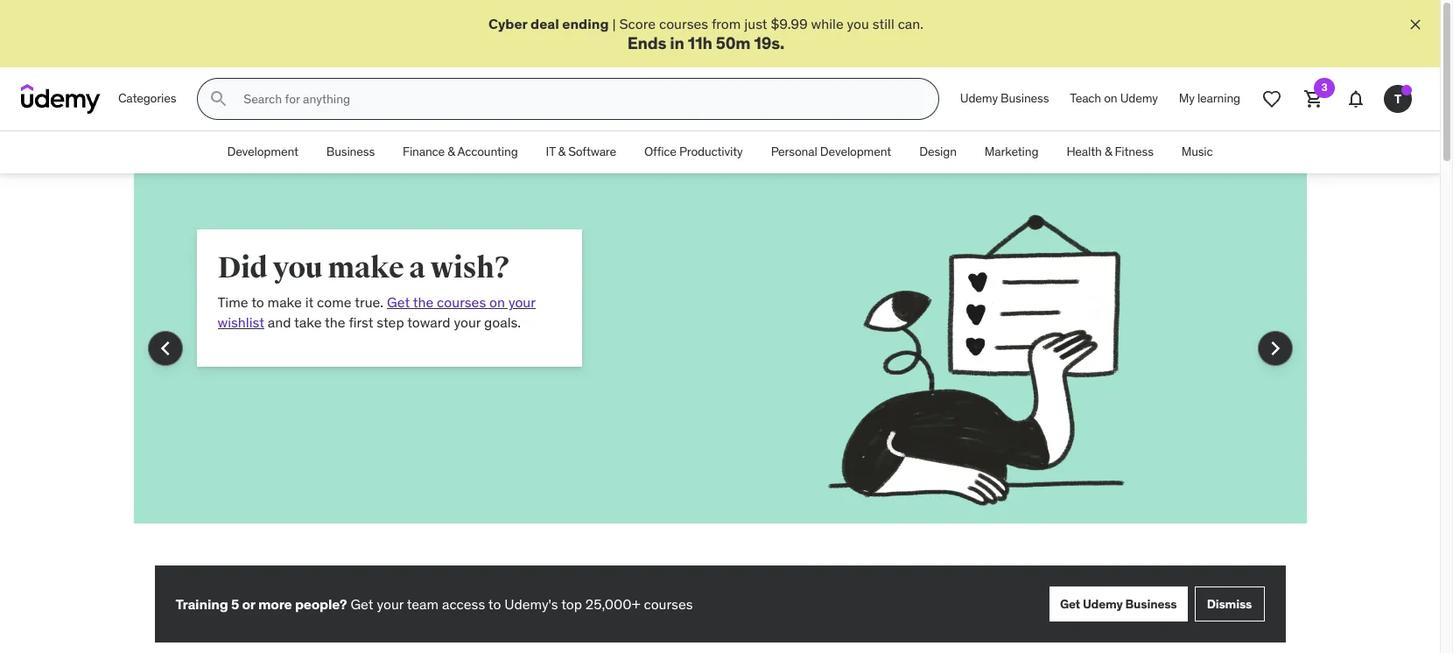 Task type: vqa. For each thing, say whether or not it's contained in the screenshot.
'Nutrition'
no



Task type: describe. For each thing, give the bounding box(es) containing it.
your for team
[[377, 596, 404, 613]]

3 link
[[1294, 78, 1336, 120]]

score
[[620, 15, 656, 32]]

get udemy business link
[[1050, 587, 1188, 622]]

1 vertical spatial business
[[327, 144, 375, 160]]

1 horizontal spatial to
[[489, 596, 501, 613]]

design link
[[906, 132, 971, 174]]

next image
[[1262, 335, 1290, 363]]

personal development link
[[757, 132, 906, 174]]

just
[[745, 15, 768, 32]]

software
[[569, 144, 617, 160]]

get udemy business
[[1061, 596, 1178, 612]]

take
[[294, 313, 322, 331]]

development inside personal development link
[[821, 144, 892, 160]]

ending
[[563, 15, 609, 32]]

Search for anything text field
[[240, 84, 918, 114]]

a
[[409, 250, 425, 287]]

teach on udemy link
[[1060, 78, 1169, 120]]

wishlist image
[[1262, 89, 1283, 110]]

health & fitness
[[1067, 144, 1154, 160]]

3
[[1322, 81, 1328, 94]]

in
[[670, 33, 685, 54]]

or
[[242, 596, 255, 613]]

previous image
[[151, 335, 179, 363]]

11h 50m 19s
[[688, 33, 780, 54]]

office
[[645, 144, 677, 160]]

office productivity
[[645, 144, 743, 160]]

accounting
[[458, 144, 518, 160]]

design
[[920, 144, 957, 160]]

marketing
[[985, 144, 1039, 160]]

goals.
[[484, 313, 521, 331]]

time
[[218, 294, 248, 311]]

wishlist
[[218, 313, 264, 331]]

did you make a wish?
[[218, 250, 511, 287]]

people?
[[295, 596, 347, 613]]

it
[[546, 144, 556, 160]]

it
[[305, 294, 314, 311]]

& for software
[[558, 144, 566, 160]]

personal
[[771, 144, 818, 160]]

dismiss button
[[1195, 587, 1265, 622]]

wish?
[[431, 250, 511, 287]]

top
[[562, 596, 582, 613]]

& for accounting
[[448, 144, 455, 160]]

on inside 'get the courses on your wishlist'
[[490, 294, 505, 311]]

come
[[317, 294, 352, 311]]

my learning
[[1180, 91, 1241, 106]]

marketing link
[[971, 132, 1053, 174]]

$9.99
[[771, 15, 808, 32]]

still
[[873, 15, 895, 32]]

make for it
[[268, 294, 302, 311]]

did
[[218, 250, 268, 287]]

toward
[[407, 313, 451, 331]]

teach on udemy
[[1071, 91, 1159, 106]]

and take the first step toward your goals.
[[264, 313, 521, 331]]

and
[[268, 313, 291, 331]]

music link
[[1168, 132, 1228, 174]]

time to make it come true.
[[218, 294, 387, 311]]

to inside carousel element
[[251, 294, 264, 311]]

more
[[258, 596, 292, 613]]

5
[[231, 596, 239, 613]]

udemy business link
[[950, 78, 1060, 120]]

step
[[377, 313, 404, 331]]

while
[[812, 15, 844, 32]]

get the courses on your wishlist
[[218, 294, 536, 331]]

categories
[[118, 91, 176, 106]]

access
[[442, 596, 485, 613]]

learning
[[1198, 91, 1241, 106]]

.
[[780, 33, 785, 54]]

cyber
[[489, 15, 528, 32]]

courses inside cyber deal ending | score courses from just $9.99 while you still can. ends in 11h 50m 19s .
[[659, 15, 709, 32]]

t link
[[1378, 78, 1420, 120]]



Task type: locate. For each thing, give the bounding box(es) containing it.
1 horizontal spatial business
[[1001, 91, 1050, 106]]

team
[[407, 596, 439, 613]]

make up true.
[[328, 250, 404, 287]]

courses
[[659, 15, 709, 32], [437, 294, 486, 311], [644, 596, 693, 613]]

1 vertical spatial make
[[268, 294, 302, 311]]

make for a
[[328, 250, 404, 287]]

2 vertical spatial courses
[[644, 596, 693, 613]]

1 horizontal spatial you
[[847, 15, 870, 32]]

courses inside 'get the courses on your wishlist'
[[437, 294, 486, 311]]

0 vertical spatial business
[[1001, 91, 1050, 106]]

your left team
[[377, 596, 404, 613]]

development
[[227, 144, 299, 160], [821, 144, 892, 160]]

courses down wish?
[[437, 294, 486, 311]]

notifications image
[[1346, 89, 1367, 110]]

get inside 'get the courses on your wishlist'
[[387, 294, 410, 311]]

the up toward
[[413, 294, 434, 311]]

development link
[[213, 132, 313, 174]]

1 development from the left
[[227, 144, 299, 160]]

1 & from the left
[[448, 144, 455, 160]]

& right it
[[558, 144, 566, 160]]

carousel element
[[134, 174, 1307, 566]]

business up marketing
[[1001, 91, 1050, 106]]

training
[[176, 596, 228, 613]]

0 vertical spatial make
[[328, 250, 404, 287]]

get
[[387, 294, 410, 311], [351, 596, 374, 613], [1061, 596, 1081, 612]]

2 vertical spatial your
[[377, 596, 404, 613]]

udemy's
[[505, 596, 558, 613]]

1 horizontal spatial the
[[413, 294, 434, 311]]

0 horizontal spatial the
[[325, 313, 346, 331]]

2 vertical spatial business
[[1126, 596, 1178, 612]]

finance & accounting
[[403, 144, 518, 160]]

& right health
[[1105, 144, 1113, 160]]

0 vertical spatial to
[[251, 294, 264, 311]]

1 vertical spatial on
[[490, 294, 505, 311]]

on up goals.
[[490, 294, 505, 311]]

1 vertical spatial your
[[454, 313, 481, 331]]

can.
[[898, 15, 924, 32]]

3 & from the left
[[1105, 144, 1113, 160]]

courses up "in"
[[659, 15, 709, 32]]

to right access
[[489, 596, 501, 613]]

your
[[509, 294, 536, 311], [454, 313, 481, 331], [377, 596, 404, 613]]

0 horizontal spatial &
[[448, 144, 455, 160]]

submit search image
[[209, 89, 230, 110]]

make
[[328, 250, 404, 287], [268, 294, 302, 311]]

the
[[413, 294, 434, 311], [325, 313, 346, 331]]

your up goals.
[[509, 294, 536, 311]]

from
[[712, 15, 741, 32]]

0 horizontal spatial to
[[251, 294, 264, 311]]

get for get the courses on your wishlist
[[387, 294, 410, 311]]

1 horizontal spatial get
[[387, 294, 410, 311]]

you up time to make it come true.
[[273, 250, 323, 287]]

0 vertical spatial the
[[413, 294, 434, 311]]

music
[[1182, 144, 1214, 160]]

2 horizontal spatial &
[[1105, 144, 1113, 160]]

finance & accounting link
[[389, 132, 532, 174]]

true.
[[355, 294, 384, 311]]

training 5 or more people? get your team access to udemy's top 25,000+ courses
[[176, 596, 693, 613]]

1 vertical spatial courses
[[437, 294, 486, 311]]

1 horizontal spatial &
[[558, 144, 566, 160]]

you left still on the top right
[[847, 15, 870, 32]]

0 horizontal spatial your
[[377, 596, 404, 613]]

finance
[[403, 144, 445, 160]]

1 horizontal spatial make
[[328, 250, 404, 287]]

2 development from the left
[[821, 144, 892, 160]]

udemy image
[[21, 84, 101, 114]]

you inside carousel element
[[273, 250, 323, 287]]

my
[[1180, 91, 1195, 106]]

it & software link
[[532, 132, 631, 174]]

1 vertical spatial you
[[273, 250, 323, 287]]

development inside "development" link
[[227, 144, 299, 160]]

0 vertical spatial courses
[[659, 15, 709, 32]]

you have alerts image
[[1402, 85, 1413, 96]]

business
[[1001, 91, 1050, 106], [327, 144, 375, 160], [1126, 596, 1178, 612]]

1 horizontal spatial development
[[821, 144, 892, 160]]

office productivity link
[[631, 132, 757, 174]]

the inside 'get the courses on your wishlist'
[[413, 294, 434, 311]]

&
[[448, 144, 455, 160], [558, 144, 566, 160], [1105, 144, 1113, 160]]

my learning link
[[1169, 78, 1252, 120]]

your inside 'get the courses on your wishlist'
[[509, 294, 536, 311]]

first
[[349, 313, 374, 331]]

business left dismiss
[[1126, 596, 1178, 612]]

1 horizontal spatial your
[[454, 313, 481, 331]]

0 horizontal spatial you
[[273, 250, 323, 287]]

on right the teach
[[1105, 91, 1118, 106]]

0 vertical spatial your
[[509, 294, 536, 311]]

0 vertical spatial on
[[1105, 91, 1118, 106]]

close image
[[1408, 16, 1425, 33]]

on
[[1105, 91, 1118, 106], [490, 294, 505, 311]]

2 horizontal spatial get
[[1061, 596, 1081, 612]]

|
[[613, 15, 616, 32]]

you
[[847, 15, 870, 32], [273, 250, 323, 287]]

1 vertical spatial to
[[489, 596, 501, 613]]

your left goals.
[[454, 313, 481, 331]]

you inside cyber deal ending | score courses from just $9.99 while you still can. ends in 11h 50m 19s .
[[847, 15, 870, 32]]

teach
[[1071, 91, 1102, 106]]

development right personal
[[821, 144, 892, 160]]

personal development
[[771, 144, 892, 160]]

fitness
[[1115, 144, 1154, 160]]

it & software
[[546, 144, 617, 160]]

2 & from the left
[[558, 144, 566, 160]]

health & fitness link
[[1053, 132, 1168, 174]]

business left finance
[[327, 144, 375, 160]]

0 vertical spatial you
[[847, 15, 870, 32]]

2 horizontal spatial your
[[509, 294, 536, 311]]

& for fitness
[[1105, 144, 1113, 160]]

0 horizontal spatial business
[[327, 144, 375, 160]]

health
[[1067, 144, 1102, 160]]

the down come
[[325, 313, 346, 331]]

make up and
[[268, 294, 302, 311]]

your for goals.
[[454, 313, 481, 331]]

shopping cart with 3 items image
[[1304, 89, 1325, 110]]

1 horizontal spatial on
[[1105, 91, 1118, 106]]

udemy business
[[961, 91, 1050, 106]]

development down submit search icon
[[227, 144, 299, 160]]

0 horizontal spatial on
[[490, 294, 505, 311]]

get the courses on your wishlist link
[[218, 294, 536, 331]]

25,000+
[[586, 596, 641, 613]]

to
[[251, 294, 264, 311], [489, 596, 501, 613]]

& right finance
[[448, 144, 455, 160]]

dismiss
[[1208, 596, 1253, 612]]

categories button
[[108, 78, 187, 120]]

business link
[[313, 132, 389, 174]]

deal
[[531, 15, 559, 32]]

to right time
[[251, 294, 264, 311]]

0 horizontal spatial make
[[268, 294, 302, 311]]

0 horizontal spatial get
[[351, 596, 374, 613]]

get for get udemy business
[[1061, 596, 1081, 612]]

courses right 25,000+
[[644, 596, 693, 613]]

t
[[1395, 91, 1402, 107]]

1 vertical spatial the
[[325, 313, 346, 331]]

2 horizontal spatial business
[[1126, 596, 1178, 612]]

productivity
[[680, 144, 743, 160]]

ends
[[628, 33, 667, 54]]

0 horizontal spatial development
[[227, 144, 299, 160]]

cyber deal ending | score courses from just $9.99 while you still can. ends in 11h 50m 19s .
[[489, 15, 924, 54]]



